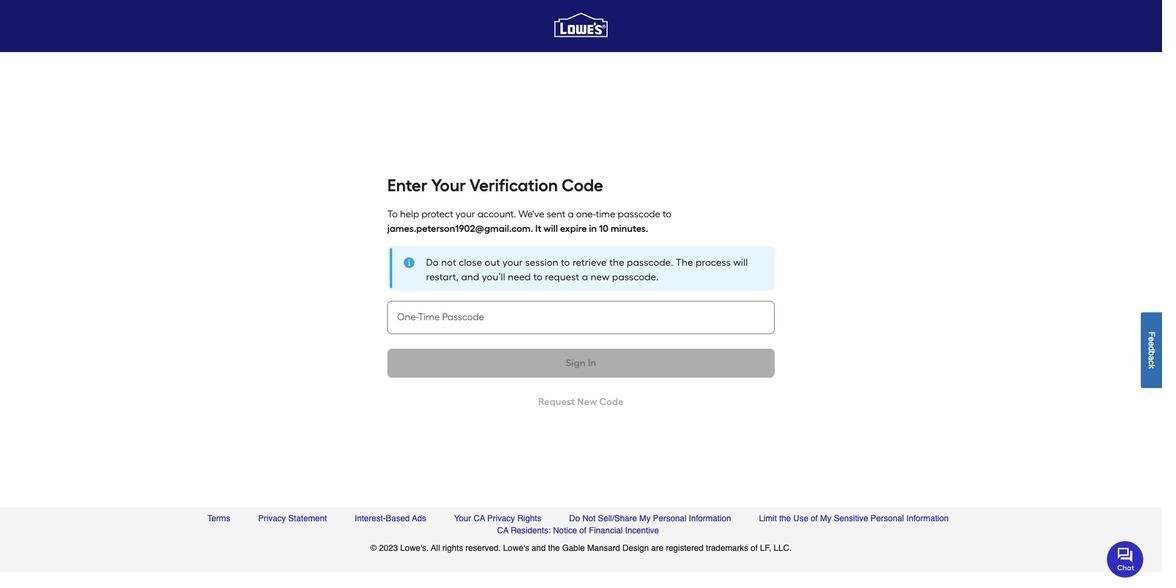 Task type: locate. For each thing, give the bounding box(es) containing it.
1 vertical spatial code
[[600, 396, 624, 408]]

protect
[[422, 208, 454, 220]]

1 vertical spatial a
[[582, 271, 589, 283]]

lowe's.
[[401, 543, 429, 553]]

limit the use of my sensitive personal information ca residents: notice of financial incentive
[[497, 514, 949, 535]]

f e e d b a c k
[[1148, 332, 1157, 369]]

0 horizontal spatial personal
[[653, 514, 687, 523]]

the
[[676, 257, 694, 268]]

1 vertical spatial of
[[580, 526, 587, 535]]

0 horizontal spatial your
[[456, 208, 475, 220]]

1 horizontal spatial the
[[610, 257, 625, 268]]

do
[[426, 257, 439, 268], [570, 514, 580, 523]]

e up d
[[1148, 337, 1157, 341]]

0 vertical spatial your
[[456, 208, 475, 220]]

2 horizontal spatial to
[[663, 208, 672, 220]]

1 horizontal spatial my
[[821, 514, 832, 523]]

one-
[[576, 208, 596, 220]]

statement
[[288, 514, 327, 523]]

0 vertical spatial and
[[461, 271, 480, 283]]

1 horizontal spatial do
[[570, 514, 580, 523]]

the up new
[[610, 257, 625, 268]]

a
[[568, 208, 574, 220], [582, 271, 589, 283], [1148, 356, 1157, 360]]

to help protect your account. we've sent a one-time passcode to james.peterson1902@gmail.com . it will expire in 10 minutes.
[[388, 208, 672, 234]]

1 horizontal spatial ca
[[497, 526, 509, 535]]

0 vertical spatial the
[[610, 257, 625, 268]]

the left gable on the bottom of the page
[[548, 543, 560, 553]]

to
[[388, 208, 398, 220]]

in
[[588, 357, 597, 369]]

0 horizontal spatial will
[[544, 223, 558, 234]]

privacy statement
[[258, 514, 327, 523]]

all
[[431, 543, 440, 553]]

to up request
[[561, 257, 571, 268]]

2 vertical spatial the
[[548, 543, 560, 553]]

0 vertical spatial a
[[568, 208, 574, 220]]

d
[[1148, 346, 1157, 351]]

rights
[[518, 514, 542, 523]]

0 vertical spatial ca
[[474, 514, 485, 523]]

1 vertical spatial do
[[570, 514, 580, 523]]

enter your verification code
[[388, 175, 604, 196]]

trademarks
[[706, 543, 749, 553]]

passcode.
[[627, 257, 674, 268], [613, 271, 659, 283]]

1 personal from the left
[[653, 514, 687, 523]]

sent
[[547, 208, 566, 220]]

will inside 'to help protect your account. we've sent a one-time passcode to james.peterson1902@gmail.com . it will expire in 10 minutes.'
[[544, 223, 558, 234]]

and down residents:
[[532, 543, 546, 553]]

your
[[456, 208, 475, 220], [503, 257, 523, 268]]

limit the use of my sensitive personal information link
[[759, 512, 949, 524]]

sign
[[566, 357, 586, 369]]

of left lf,
[[751, 543, 758, 553]]

info filled image
[[402, 256, 417, 270]]

2 horizontal spatial of
[[811, 514, 818, 523]]

0 horizontal spatial privacy
[[258, 514, 286, 523]]

rights
[[443, 543, 463, 553]]

expire
[[560, 223, 587, 234]]

not
[[583, 514, 596, 523]]

a left new
[[582, 271, 589, 283]]

your ca privacy rights
[[454, 514, 542, 523]]

2 my from the left
[[821, 514, 832, 523]]

and
[[461, 271, 480, 283], [532, 543, 546, 553]]

1 vertical spatial will
[[734, 257, 748, 268]]

enter
[[388, 175, 428, 196]]

1 horizontal spatial privacy
[[488, 514, 515, 523]]

2 horizontal spatial the
[[780, 514, 792, 523]]

1 vertical spatial your
[[503, 257, 523, 268]]

to inside 'to help protect your account. we've sent a one-time passcode to james.peterson1902@gmail.com . it will expire in 10 minutes.'
[[663, 208, 672, 220]]

1 vertical spatial ca
[[497, 526, 509, 535]]

e up b
[[1148, 341, 1157, 346]]

do up 'ca residents: notice of financial incentive' 'link'
[[570, 514, 580, 523]]

sign in
[[566, 357, 597, 369]]

2 e from the top
[[1148, 341, 1157, 346]]

time
[[596, 208, 616, 220]]

0 horizontal spatial of
[[580, 526, 587, 535]]

minutes.
[[611, 223, 649, 234]]

account.
[[478, 208, 516, 220]]

your up james.peterson1902@gmail.com
[[456, 208, 475, 220]]

my up incentive
[[640, 514, 651, 523]]

sign in button
[[388, 349, 775, 378]]

a up k
[[1148, 356, 1157, 360]]

will right it
[[544, 223, 558, 234]]

registered
[[666, 543, 704, 553]]

privacy left rights
[[488, 514, 515, 523]]

2 vertical spatial of
[[751, 543, 758, 553]]

of right use
[[811, 514, 818, 523]]

1 horizontal spatial to
[[561, 257, 571, 268]]

your ca privacy rights link
[[454, 512, 542, 524]]

privacy
[[258, 514, 286, 523], [488, 514, 515, 523]]

passcode. left the the
[[627, 257, 674, 268]]

2 vertical spatial to
[[534, 271, 543, 283]]

0 horizontal spatial to
[[534, 271, 543, 283]]

e
[[1148, 337, 1157, 341], [1148, 341, 1157, 346]]

close
[[459, 257, 483, 268]]

terms link
[[207, 512, 230, 524]]

0 horizontal spatial ca
[[474, 514, 485, 523]]

code up one-
[[562, 175, 604, 196]]

your
[[431, 175, 466, 196], [454, 514, 472, 523]]

incentive
[[626, 526, 659, 535]]

you'll
[[482, 271, 506, 283]]

your up need
[[503, 257, 523, 268]]

f
[[1148, 332, 1157, 337]]

None text field
[[388, 310, 775, 325]]

notice
[[553, 526, 577, 535]]

process
[[696, 257, 731, 268]]

personal right sensitive
[[871, 514, 905, 523]]

0 horizontal spatial and
[[461, 271, 480, 283]]

0 vertical spatial to
[[663, 208, 672, 220]]

a right sent
[[568, 208, 574, 220]]

privacy left the statement
[[258, 514, 286, 523]]

personal up incentive
[[653, 514, 687, 523]]

0 horizontal spatial information
[[689, 514, 732, 523]]

your up rights
[[454, 514, 472, 523]]

1 vertical spatial and
[[532, 543, 546, 553]]

0 vertical spatial of
[[811, 514, 818, 523]]

2 vertical spatial a
[[1148, 356, 1157, 360]]

in
[[589, 223, 597, 234]]

0 vertical spatial do
[[426, 257, 439, 268]]

to
[[663, 208, 672, 220], [561, 257, 571, 268], [534, 271, 543, 283]]

do inside do not close out your session to retrieve the passcode. the process will restart, and you'll need to request a new passcode.
[[426, 257, 439, 268]]

10
[[599, 223, 609, 234]]

code right new
[[600, 396, 624, 408]]

2 information from the left
[[907, 514, 949, 523]]

1 horizontal spatial and
[[532, 543, 546, 553]]

1 horizontal spatial of
[[751, 543, 758, 553]]

do left not
[[426, 257, 439, 268]]

ca inside limit the use of my sensitive personal information ca residents: notice of financial incentive
[[497, 526, 509, 535]]

ca up the reserved.
[[474, 514, 485, 523]]

ca down your ca privacy rights link
[[497, 526, 509, 535]]

and down close
[[461, 271, 480, 283]]

the inside limit the use of my sensitive personal information ca residents: notice of financial incentive
[[780, 514, 792, 523]]

do not close out your session to retrieve the passcode. the process will restart, and you'll need to request a new passcode.
[[426, 257, 748, 283]]

1 e from the top
[[1148, 337, 1157, 341]]

2 privacy from the left
[[488, 514, 515, 523]]

1 vertical spatial your
[[454, 514, 472, 523]]

0 vertical spatial your
[[431, 175, 466, 196]]

personal
[[653, 514, 687, 523], [871, 514, 905, 523]]

code
[[562, 175, 604, 196], [600, 396, 624, 408]]

b
[[1148, 351, 1157, 356]]

passcode. right new
[[613, 271, 659, 283]]

©
[[371, 543, 377, 553]]

my right use
[[821, 514, 832, 523]]

lowe's
[[503, 543, 530, 553]]

information
[[689, 514, 732, 523], [907, 514, 949, 523]]

1 vertical spatial the
[[780, 514, 792, 523]]

gable
[[563, 543, 585, 553]]

will right process
[[734, 257, 748, 268]]

the left use
[[780, 514, 792, 523]]

1 horizontal spatial information
[[907, 514, 949, 523]]

1 horizontal spatial personal
[[871, 514, 905, 523]]

your up "protect"
[[431, 175, 466, 196]]

1 horizontal spatial your
[[503, 257, 523, 268]]

of down not
[[580, 526, 587, 535]]

0 horizontal spatial my
[[640, 514, 651, 523]]

1 horizontal spatial will
[[734, 257, 748, 268]]

0 horizontal spatial the
[[548, 543, 560, 553]]

0 horizontal spatial do
[[426, 257, 439, 268]]

0 vertical spatial will
[[544, 223, 558, 234]]

2 personal from the left
[[871, 514, 905, 523]]

2 horizontal spatial a
[[1148, 356, 1157, 360]]

0 horizontal spatial a
[[568, 208, 574, 220]]

request
[[545, 271, 580, 283]]

to right 'passcode'
[[663, 208, 672, 220]]

will
[[544, 223, 558, 234], [734, 257, 748, 268]]

to down session
[[534, 271, 543, 283]]

a inside 'to help protect your account. we've sent a one-time passcode to james.peterson1902@gmail.com . it will expire in 10 minutes.'
[[568, 208, 574, 220]]

the inside do not close out your session to retrieve the passcode. the process will restart, and you'll need to request a new passcode.
[[610, 257, 625, 268]]

1 horizontal spatial a
[[582, 271, 589, 283]]

1 my from the left
[[640, 514, 651, 523]]

the
[[610, 257, 625, 268], [780, 514, 792, 523], [548, 543, 560, 553]]



Task type: describe. For each thing, give the bounding box(es) containing it.
1 privacy from the left
[[258, 514, 286, 523]]

financial
[[589, 526, 623, 535]]

code inside button
[[600, 396, 624, 408]]

personal inside do not sell/share my personal information link
[[653, 514, 687, 523]]

reserved.
[[466, 543, 501, 553]]

residents:
[[511, 526, 551, 535]]

f e e d b a c k button
[[1142, 312, 1163, 388]]

new
[[578, 396, 598, 408]]

interest-based ads
[[355, 514, 427, 523]]

0 vertical spatial passcode.
[[627, 257, 674, 268]]

1 information from the left
[[689, 514, 732, 523]]

will inside do not close out your session to retrieve the passcode. the process will restart, and you'll need to request a new passcode.
[[734, 257, 748, 268]]

terms
[[207, 514, 230, 523]]

interest-
[[355, 514, 386, 523]]

the for to
[[610, 257, 625, 268]]

lowe's home improvement logo image
[[555, 0, 608, 53]]

interest-based ads link
[[355, 512, 427, 524]]

my inside do not sell/share my personal information link
[[640, 514, 651, 523]]

.
[[531, 223, 534, 234]]

retrieve
[[573, 257, 607, 268]]

your inside 'to help protect your account. we've sent a one-time passcode to james.peterson1902@gmail.com . it will expire in 10 minutes.'
[[456, 208, 475, 220]]

information inside limit the use of my sensitive personal information ca residents: notice of financial incentive
[[907, 514, 949, 523]]

the for llc.
[[548, 543, 560, 553]]

limit
[[759, 514, 777, 523]]

mansard
[[588, 543, 621, 553]]

lf,
[[761, 543, 772, 553]]

need
[[508, 271, 531, 283]]

it
[[536, 223, 542, 234]]

ca residents: notice of financial incentive link
[[497, 524, 659, 537]]

not
[[441, 257, 457, 268]]

chat invite button image
[[1108, 541, 1145, 578]]

do for do not close out your session to retrieve the passcode. the process will restart, and you'll need to request a new passcode.
[[426, 257, 439, 268]]

new
[[591, 271, 610, 283]]

use
[[794, 514, 809, 523]]

request new code button
[[388, 388, 775, 417]]

request new code
[[539, 396, 624, 408]]

and inside do not close out your session to retrieve the passcode. the process will restart, and you'll need to request a new passcode.
[[461, 271, 480, 283]]

passcode
[[618, 208, 661, 220]]

personal inside limit the use of my sensitive personal information ca residents: notice of financial incentive
[[871, 514, 905, 523]]

your inside do not close out your session to retrieve the passcode. the process will restart, and you'll need to request a new passcode.
[[503, 257, 523, 268]]

privacy statement link
[[258, 512, 327, 524]]

help
[[400, 208, 419, 220]]

do not sell/share my personal information link
[[570, 512, 732, 524]]

session
[[526, 257, 559, 268]]

design
[[623, 543, 649, 553]]

© 2023 lowe's. all rights reserved. lowe's and the gable mansard design are registered trademarks of lf, llc.
[[371, 543, 792, 553]]

2023
[[379, 543, 398, 553]]

do not sell/share my personal information
[[570, 514, 732, 523]]

ads
[[412, 514, 427, 523]]

1 vertical spatial passcode.
[[613, 271, 659, 283]]

we've
[[519, 208, 545, 220]]

based
[[386, 514, 410, 523]]

sell/share
[[598, 514, 637, 523]]

do for do not sell/share my personal information
[[570, 514, 580, 523]]

0 vertical spatial code
[[562, 175, 604, 196]]

sensitive
[[834, 514, 869, 523]]

llc.
[[774, 543, 792, 553]]

1 vertical spatial to
[[561, 257, 571, 268]]

my inside limit the use of my sensitive personal information ca residents: notice of financial incentive
[[821, 514, 832, 523]]

restart,
[[426, 271, 459, 283]]

verification
[[470, 175, 558, 196]]

out
[[485, 257, 500, 268]]

a inside "f e e d b a c k" button
[[1148, 356, 1157, 360]]

james.peterson1902@gmail.com
[[388, 223, 531, 234]]

request
[[539, 396, 575, 408]]

k
[[1148, 364, 1157, 369]]

a inside do not close out your session to retrieve the passcode. the process will restart, and you'll need to request a new passcode.
[[582, 271, 589, 283]]

are
[[652, 543, 664, 553]]

c
[[1148, 360, 1157, 365]]



Task type: vqa. For each thing, say whether or not it's contained in the screenshot.
©
yes



